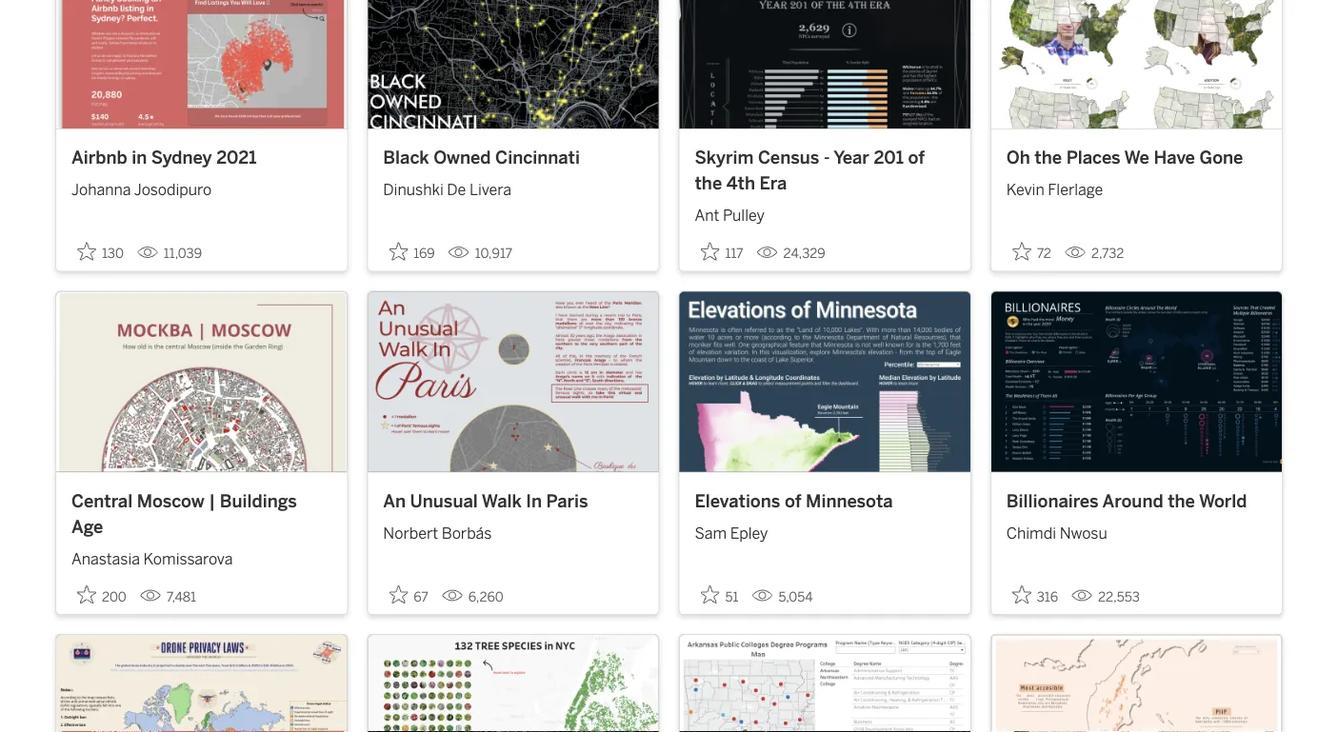 Task type: vqa. For each thing, say whether or not it's contained in the screenshot.
Add Favorite button containing 72
yes



Task type: describe. For each thing, give the bounding box(es) containing it.
moscow
[[137, 491, 204, 511]]

add favorite button for oh the places we have gone
[[1007, 236, 1057, 267]]

72
[[1037, 245, 1051, 261]]

in
[[132, 147, 147, 168]]

an unusual walk in paris link
[[383, 488, 643, 514]]

chimdi nwosu
[[1007, 524, 1107, 542]]

anastasia komissarova
[[71, 550, 233, 568]]

5,054 views element
[[744, 581, 821, 612]]

316
[[1037, 589, 1058, 605]]

kevin flerlage link
[[1007, 171, 1267, 201]]

chimdi nwosu link
[[1007, 514, 1267, 545]]

11,039
[[164, 245, 202, 261]]

24,329 views element
[[749, 238, 833, 269]]

gone
[[1200, 147, 1243, 168]]

places
[[1066, 147, 1121, 168]]

51
[[725, 589, 739, 605]]

flerlage
[[1048, 181, 1103, 199]]

4th
[[727, 173, 755, 194]]

5,054
[[779, 589, 813, 605]]

130
[[102, 245, 124, 261]]

johanna
[[71, 181, 131, 199]]

ant pulley link
[[695, 197, 955, 227]]

200
[[102, 589, 127, 605]]

black owned cincinnati
[[383, 147, 580, 168]]

josodipuro
[[134, 181, 212, 199]]

2,732 views element
[[1057, 238, 1132, 269]]

sam epley
[[695, 524, 768, 542]]

an
[[383, 491, 406, 511]]

sam epley link
[[695, 514, 955, 545]]

airbnb
[[71, 147, 127, 168]]

chimdi
[[1007, 524, 1056, 542]]

world
[[1199, 491, 1247, 511]]

black owned cincinnati link
[[383, 145, 643, 171]]

-
[[824, 147, 830, 168]]

johanna josodipuro link
[[71, 171, 332, 201]]

oh the places we have gone
[[1007, 147, 1243, 168]]

|
[[209, 491, 215, 511]]

unusual
[[410, 491, 478, 511]]

elevations
[[695, 491, 780, 511]]

dinushki de livera link
[[383, 171, 643, 201]]

24,329
[[783, 245, 825, 261]]

skyrim census - year 201 of the 4th era
[[695, 147, 925, 194]]

sam
[[695, 524, 727, 542]]

pulley
[[723, 207, 765, 225]]

oh
[[1007, 147, 1030, 168]]

elevations of minnesota link
[[695, 488, 955, 514]]

central moscow | buildings age
[[71, 491, 297, 538]]

elevations of minnesota
[[695, 491, 893, 511]]

johanna josodipuro
[[71, 181, 212, 199]]

add favorite button for central moscow | buildings age
[[71, 580, 132, 611]]

borbás
[[442, 524, 492, 542]]

de
[[447, 181, 466, 199]]

airbnb in sydney 2021 link
[[71, 145, 332, 171]]

2,732
[[1091, 245, 1124, 261]]

2021
[[216, 147, 257, 168]]

anastasia
[[71, 550, 140, 568]]

central
[[71, 491, 133, 511]]

Add Favorite button
[[695, 580, 744, 611]]

buildings
[[220, 491, 297, 511]]

add favorite button for airbnb in sydney 2021
[[71, 236, 129, 267]]



Task type: locate. For each thing, give the bounding box(es) containing it.
year
[[834, 147, 869, 168]]

0 horizontal spatial the
[[695, 173, 722, 194]]

add favorite button down ant pulley
[[695, 236, 749, 267]]

workbook thumbnail image
[[56, 0, 347, 128], [368, 0, 659, 128], [680, 0, 970, 128], [991, 0, 1282, 128], [56, 292, 347, 472], [368, 292, 659, 472], [680, 292, 970, 472], [991, 292, 1282, 472], [56, 635, 347, 732], [368, 635, 659, 732], [680, 635, 970, 732], [991, 635, 1282, 732]]

norbert borbás link
[[383, 514, 643, 545]]

Add Favorite button
[[383, 236, 441, 267]]

norbert
[[383, 524, 438, 542]]

dinushki
[[383, 181, 444, 199]]

add favorite button containing 130
[[71, 236, 129, 267]]

airbnb in sydney 2021
[[71, 147, 257, 168]]

of up sam epley link
[[785, 491, 801, 511]]

1 vertical spatial the
[[695, 173, 722, 194]]

we
[[1124, 147, 1150, 168]]

2 horizontal spatial the
[[1168, 491, 1195, 511]]

billionaires around the world link
[[1007, 488, 1267, 514]]

1 horizontal spatial the
[[1035, 147, 1062, 168]]

22,553
[[1098, 589, 1140, 605]]

the right oh
[[1035, 147, 1062, 168]]

0 vertical spatial the
[[1035, 147, 1062, 168]]

kevin flerlage
[[1007, 181, 1103, 199]]

6,260
[[468, 589, 504, 605]]

era
[[760, 173, 787, 194]]

1 horizontal spatial of
[[908, 147, 925, 168]]

0 vertical spatial of
[[908, 147, 925, 168]]

ant
[[695, 207, 719, 225]]

add favorite button for skyrim census - year 201 of the 4th era
[[695, 236, 749, 267]]

ant pulley
[[695, 207, 765, 225]]

black
[[383, 147, 429, 168]]

anastasia komissarova link
[[71, 540, 332, 571]]

epley
[[730, 524, 768, 542]]

117
[[725, 245, 743, 261]]

add favorite button down johanna
[[71, 236, 129, 267]]

oh the places we have gone link
[[1007, 145, 1267, 171]]

0 horizontal spatial of
[[785, 491, 801, 511]]

the
[[1035, 147, 1062, 168], [695, 173, 722, 194], [1168, 491, 1195, 511]]

201
[[874, 147, 904, 168]]

10,917
[[475, 245, 512, 261]]

livera
[[469, 181, 511, 199]]

add favorite button containing 200
[[71, 580, 132, 611]]

Add Favorite button
[[383, 580, 434, 611]]

minnesota
[[806, 491, 893, 511]]

age
[[71, 517, 103, 538]]

paris
[[546, 491, 588, 511]]

cincinnati
[[495, 147, 580, 168]]

kevin
[[1007, 181, 1045, 199]]

billionaires
[[1007, 491, 1099, 511]]

11,039 views element
[[129, 238, 210, 269]]

central moscow | buildings age link
[[71, 488, 332, 540]]

6,260 views element
[[434, 581, 511, 612]]

add favorite button containing 72
[[1007, 236, 1057, 267]]

billionaires around the world
[[1007, 491, 1247, 511]]

the inside skyrim census - year 201 of the 4th era
[[695, 173, 722, 194]]

of
[[908, 147, 925, 168], [785, 491, 801, 511]]

an unusual walk in paris
[[383, 491, 588, 511]]

Add Favorite button
[[71, 236, 129, 267], [695, 236, 749, 267], [1007, 236, 1057, 267], [71, 580, 132, 611]]

7,481 views element
[[132, 581, 204, 612]]

owned
[[434, 147, 491, 168]]

add favorite button down kevin
[[1007, 236, 1057, 267]]

169
[[414, 245, 435, 261]]

have
[[1154, 147, 1195, 168]]

skyrim
[[695, 147, 754, 168]]

walk
[[482, 491, 522, 511]]

7,481
[[167, 589, 196, 605]]

in
[[526, 491, 542, 511]]

2 vertical spatial the
[[1168, 491, 1195, 511]]

67
[[414, 589, 428, 605]]

add favorite button containing 117
[[695, 236, 749, 267]]

nwosu
[[1060, 524, 1107, 542]]

dinushki de livera
[[383, 181, 511, 199]]

10,917 views element
[[441, 238, 520, 269]]

Add Favorite button
[[1007, 580, 1064, 611]]

komissarova
[[143, 550, 233, 568]]

norbert borbás
[[383, 524, 492, 542]]

the down skyrim
[[695, 173, 722, 194]]

the left world
[[1168, 491, 1195, 511]]

census
[[758, 147, 819, 168]]

1 vertical spatial of
[[785, 491, 801, 511]]

skyrim census - year 201 of the 4th era link
[[695, 145, 955, 197]]

around
[[1102, 491, 1163, 511]]

of right 201 at the right top of the page
[[908, 147, 925, 168]]

of inside skyrim census - year 201 of the 4th era
[[908, 147, 925, 168]]

sydney
[[151, 147, 212, 168]]

22,553 views element
[[1064, 581, 1148, 612]]

add favorite button down anastasia
[[71, 580, 132, 611]]



